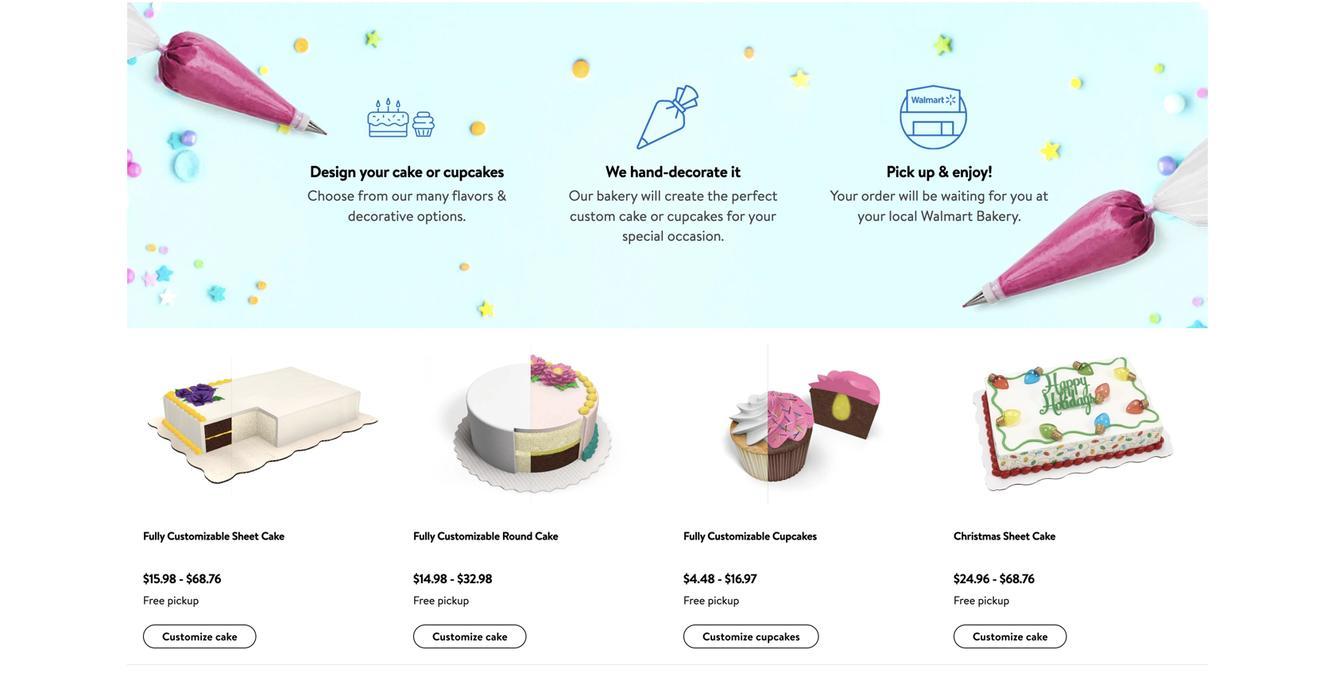 Task type: locate. For each thing, give the bounding box(es) containing it.
your down order
[[858, 206, 885, 226]]

0 horizontal spatial &
[[497, 186, 506, 206]]

will for up
[[899, 186, 919, 206]]

1 will from the left
[[641, 186, 661, 206]]

customizable
[[167, 528, 230, 544], [437, 528, 500, 544], [707, 528, 770, 544]]

pickup inside "$15.98 - $68.76 free pickup"
[[167, 592, 199, 608]]

0 vertical spatial &
[[938, 160, 949, 183]]

pickup for $24.96
[[978, 592, 1009, 608]]

waiting
[[941, 186, 985, 206]]

- inside $24.96 - $68.76 free pickup
[[992, 570, 997, 587]]

2 horizontal spatial cake
[[1032, 528, 1056, 544]]

2 horizontal spatial customize cake
[[973, 629, 1048, 644]]

for inside pick up & enjoy! your order will be waiting for you at your local walmart bakery.
[[988, 186, 1007, 206]]

1 horizontal spatial fully
[[413, 528, 435, 544]]

free
[[143, 592, 165, 608], [413, 592, 435, 608], [683, 592, 705, 608], [954, 592, 975, 608]]

cake inside we hand-decorate it our bakery will create the perfect custom cake or cupcakes for your special occasion.
[[619, 206, 647, 226]]

& right up
[[938, 160, 949, 183]]

0 horizontal spatial will
[[641, 186, 661, 206]]

pickup inside $24.96 - $68.76 free pickup
[[978, 592, 1009, 608]]

cake
[[261, 528, 284, 544], [535, 528, 558, 544], [1032, 528, 1056, 544]]

2 - from the left
[[450, 570, 454, 587]]

2 customizable from the left
[[437, 528, 500, 544]]

1 vertical spatial &
[[497, 186, 506, 206]]

your inside pick up & enjoy! your order will be waiting for you at your local walmart bakery.
[[858, 206, 885, 226]]

fully for $4.48 - $16.97
[[683, 528, 705, 544]]

your down perfect
[[748, 206, 776, 226]]

fully
[[143, 528, 165, 544], [413, 528, 435, 544], [683, 528, 705, 544]]

customize down "$15.98 - $68.76 free pickup"
[[162, 629, 213, 644]]

- for $15.98
[[179, 570, 183, 587]]

christmas sheet cake image
[[954, 344, 1192, 503]]

cupcakes
[[772, 528, 817, 544]]

perfect
[[731, 186, 778, 206]]

order
[[861, 186, 895, 206]]

will up local
[[899, 186, 919, 206]]

customize
[[162, 629, 213, 644], [432, 629, 483, 644], [702, 629, 753, 644], [973, 629, 1023, 644]]

4 - from the left
[[992, 570, 997, 587]]

for up bakery.
[[988, 186, 1007, 206]]

0 horizontal spatial cupcakes
[[443, 160, 504, 183]]

pick
[[886, 160, 914, 183]]

pickup down $16.97
[[708, 592, 739, 608]]

it
[[731, 160, 741, 183]]

2 customize cake from the left
[[432, 629, 508, 644]]

cake right the round
[[535, 528, 558, 544]]

1 customize cake from the left
[[162, 629, 237, 644]]

3 cake from the left
[[1032, 528, 1056, 544]]

customize cake for $14.98
[[432, 629, 508, 644]]

cupcakes up occasion.
[[667, 206, 723, 226]]

your
[[359, 160, 389, 183], [748, 206, 776, 226], [858, 206, 885, 226]]

your up from
[[359, 160, 389, 183]]

fully up $15.98
[[143, 528, 165, 544]]

free down $14.98 in the left bottom of the page
[[413, 592, 435, 608]]

sheet up $15.98 - $68.76 element
[[232, 528, 259, 544]]

cupcakes
[[443, 160, 504, 183], [667, 206, 723, 226], [756, 629, 800, 644]]

we hand-decorate it our bakery will create the perfect custom cake or cupcakes for your special occasion.
[[569, 160, 778, 246]]

free inside "$15.98 - $68.76 free pickup"
[[143, 592, 165, 608]]

- inside $4.48 - $16.97 free pickup
[[717, 570, 722, 587]]

cupcakes up flavors
[[443, 160, 504, 183]]

1 horizontal spatial will
[[899, 186, 919, 206]]

cake up $15.98 - $68.76 element
[[261, 528, 284, 544]]

our
[[569, 186, 593, 206]]

0 horizontal spatial fully
[[143, 528, 165, 544]]

or up 'special'
[[650, 206, 664, 226]]

free down $4.48
[[683, 592, 705, 608]]

cake down $15.98 - $68.76 element
[[215, 629, 237, 644]]

2 horizontal spatial fully
[[683, 528, 705, 544]]

0 vertical spatial cupcakes
[[443, 160, 504, 183]]

0 horizontal spatial for
[[727, 206, 745, 226]]

fully customizable sheet cake image
[[143, 349, 381, 498]]

fully customizable round cake
[[413, 528, 558, 544]]

pickup
[[167, 592, 199, 608], [438, 592, 469, 608], [708, 592, 739, 608], [978, 592, 1009, 608]]

customizable up $32.98
[[437, 528, 500, 544]]

pickup down $15.98
[[167, 592, 199, 608]]

sheet right christmas at the bottom
[[1003, 528, 1030, 544]]

pickup inside $4.48 - $16.97 free pickup
[[708, 592, 739, 608]]

customize cake down $14.98 - $32.98 free pickup at left
[[432, 629, 508, 644]]

1 $68.76 from the left
[[186, 570, 221, 587]]

free down $15.98
[[143, 592, 165, 608]]

cake down "$14.98 - $32.98" element
[[486, 629, 508, 644]]

fully for $15.98 - $68.76
[[143, 528, 165, 544]]

cake up $24.96 - $68.76 element
[[1032, 528, 1056, 544]]

customize for $4.48
[[702, 629, 753, 644]]

free inside $4.48 - $16.97 free pickup
[[683, 592, 705, 608]]

cupcakes inside design your cake or cupcakes choose from our many flavors & decorative options.
[[443, 160, 504, 183]]

3 pickup from the left
[[708, 592, 739, 608]]

for down the at the top of page
[[727, 206, 745, 226]]

customize down $4.48 - $16.97 free pickup
[[702, 629, 753, 644]]

- for $14.98
[[450, 570, 454, 587]]

free inside $14.98 - $32.98 free pickup
[[413, 592, 435, 608]]

customize for $14.98
[[432, 629, 483, 644]]

$68.76
[[186, 570, 221, 587], [1000, 570, 1035, 587]]

cake down $24.96 - $68.76 element
[[1026, 629, 1048, 644]]

pickup for $4.48
[[708, 592, 739, 608]]

1 cake from the left
[[261, 528, 284, 544]]

customizable up $15.98 - $68.76 element
[[167, 528, 230, 544]]

$68.76 inside "$15.98 - $68.76 free pickup"
[[186, 570, 221, 587]]

4 pickup from the left
[[978, 592, 1009, 608]]

cake up our
[[392, 160, 422, 183]]

- inside "$15.98 - $68.76 free pickup"
[[179, 570, 183, 587]]

occasion.
[[667, 226, 724, 246]]

customize cake down $24.96 - $68.76 free pickup
[[973, 629, 1048, 644]]

&
[[938, 160, 949, 183], [497, 186, 506, 206]]

choose
[[307, 186, 354, 206]]

& inside design your cake or cupcakes choose from our many flavors & decorative options.
[[497, 186, 506, 206]]

for inside we hand-decorate it our bakery will create the perfect custom cake or cupcakes for your special occasion.
[[727, 206, 745, 226]]

1 free from the left
[[143, 592, 165, 608]]

bakery.
[[976, 206, 1021, 226]]

local
[[889, 206, 917, 226]]

1 horizontal spatial for
[[988, 186, 1007, 206]]

0 horizontal spatial sheet
[[232, 528, 259, 544]]

customize cake
[[162, 629, 237, 644], [432, 629, 508, 644], [973, 629, 1048, 644]]

1 fully from the left
[[143, 528, 165, 544]]

pickup inside $14.98 - $32.98 free pickup
[[438, 592, 469, 608]]

or up many
[[426, 160, 440, 183]]

flavors
[[452, 186, 493, 206]]

2 fully from the left
[[413, 528, 435, 544]]

3 customizable from the left
[[707, 528, 770, 544]]

christmas
[[954, 528, 1001, 544]]

4 customize from the left
[[973, 629, 1023, 644]]

design your cake or cupcakes choose from our many flavors & decorative options.
[[307, 160, 506, 226]]

3 - from the left
[[717, 570, 722, 587]]

0 horizontal spatial cake
[[261, 528, 284, 544]]

2 will from the left
[[899, 186, 919, 206]]

sheet
[[232, 528, 259, 544], [1003, 528, 1030, 544]]

create
[[665, 186, 704, 206]]

christmas sheet cake
[[954, 528, 1056, 544]]

1 customize from the left
[[162, 629, 213, 644]]

1 horizontal spatial or
[[650, 206, 664, 226]]

cupcakes down $4.48 - $16.97 element
[[756, 629, 800, 644]]

will inside pick up & enjoy! your order will be waiting for you at your local walmart bakery.
[[899, 186, 919, 206]]

2 horizontal spatial cupcakes
[[756, 629, 800, 644]]

round
[[502, 528, 532, 544]]

0 horizontal spatial your
[[359, 160, 389, 183]]

cake for $15.98 - $68.76
[[215, 629, 237, 644]]

design
[[310, 160, 356, 183]]

& right flavors
[[497, 186, 506, 206]]

3 fully from the left
[[683, 528, 705, 544]]

1 horizontal spatial sheet
[[1003, 528, 1030, 544]]

will
[[641, 186, 661, 206], [899, 186, 919, 206]]

1 horizontal spatial cupcakes
[[667, 206, 723, 226]]

customize for $15.98
[[162, 629, 213, 644]]

free for $24.96
[[954, 592, 975, 608]]

2 horizontal spatial your
[[858, 206, 885, 226]]

$68.76 down 'christmas sheet cake'
[[1000, 570, 1035, 587]]

0 horizontal spatial or
[[426, 160, 440, 183]]

enjoy!
[[952, 160, 992, 183]]

-
[[179, 570, 183, 587], [450, 570, 454, 587], [717, 570, 722, 587], [992, 570, 997, 587]]

3 free from the left
[[683, 592, 705, 608]]

0 horizontal spatial customize cake
[[162, 629, 237, 644]]

- right $14.98 in the left bottom of the page
[[450, 570, 454, 587]]

1 horizontal spatial &
[[938, 160, 949, 183]]

customizable for $16.97
[[707, 528, 770, 544]]

cake up 'special'
[[619, 206, 647, 226]]

free inside $24.96 - $68.76 free pickup
[[954, 592, 975, 608]]

customizable up $16.97
[[707, 528, 770, 544]]

0 horizontal spatial $68.76
[[186, 570, 221, 587]]

free down $24.96
[[954, 592, 975, 608]]

you
[[1010, 186, 1033, 206]]

1 pickup from the left
[[167, 592, 199, 608]]

cake for $14.98 - $32.98
[[486, 629, 508, 644]]

for
[[988, 186, 1007, 206], [727, 206, 745, 226]]

customize cake down "$15.98 - $68.76 free pickup"
[[162, 629, 237, 644]]

- inside $14.98 - $32.98 free pickup
[[450, 570, 454, 587]]

pickup for $15.98
[[167, 592, 199, 608]]

customize down $14.98 - $32.98 free pickup at left
[[432, 629, 483, 644]]

- right $15.98
[[179, 570, 183, 587]]

1 - from the left
[[179, 570, 183, 587]]

will down hand-
[[641, 186, 661, 206]]

3 customize from the left
[[702, 629, 753, 644]]

3 customize cake from the left
[[973, 629, 1048, 644]]

1 horizontal spatial customizable
[[437, 528, 500, 544]]

- right $24.96
[[992, 570, 997, 587]]

& inside pick up & enjoy! your order will be waiting for you at your local walmart bakery.
[[938, 160, 949, 183]]

your inside design your cake or cupcakes choose from our many flavors & decorative options.
[[359, 160, 389, 183]]

the
[[707, 186, 728, 206]]

1 sheet from the left
[[232, 528, 259, 544]]

customize down $24.96 - $68.76 free pickup
[[973, 629, 1023, 644]]

$68.76 for $24.96 - $68.76
[[1000, 570, 1035, 587]]

customizable for $68.76
[[167, 528, 230, 544]]

2 pickup from the left
[[438, 592, 469, 608]]

will inside we hand-decorate it our bakery will create the perfect custom cake or cupcakes for your special occasion.
[[641, 186, 661, 206]]

1 vertical spatial or
[[650, 206, 664, 226]]

2 horizontal spatial customizable
[[707, 528, 770, 544]]

2 $68.76 from the left
[[1000, 570, 1035, 587]]

pickup down $24.96 - $68.76 element
[[978, 592, 1009, 608]]

0 vertical spatial or
[[426, 160, 440, 183]]

4 free from the left
[[954, 592, 975, 608]]

- for $4.48
[[717, 570, 722, 587]]

2 cake from the left
[[535, 528, 558, 544]]

cake
[[392, 160, 422, 183], [619, 206, 647, 226], [215, 629, 237, 644], [486, 629, 508, 644], [1026, 629, 1048, 644]]

options.
[[417, 206, 466, 226]]

2 free from the left
[[413, 592, 435, 608]]

1 vertical spatial cupcakes
[[667, 206, 723, 226]]

1 customizable from the left
[[167, 528, 230, 544]]

2 customize from the left
[[432, 629, 483, 644]]

1 horizontal spatial cake
[[535, 528, 558, 544]]

pickup down $32.98
[[438, 592, 469, 608]]

$14.98 - $32.98 element
[[413, 569, 558, 588]]

cake for $24.96 - $68.76
[[1026, 629, 1048, 644]]

1 horizontal spatial $68.76
[[1000, 570, 1035, 587]]

cake for $68.76
[[261, 528, 284, 544]]

1 horizontal spatial your
[[748, 206, 776, 226]]

0 horizontal spatial customizable
[[167, 528, 230, 544]]

1 horizontal spatial customize cake
[[432, 629, 508, 644]]

your inside we hand-decorate it our bakery will create the perfect custom cake or cupcakes for your special occasion.
[[748, 206, 776, 226]]

$68.76 down fully customizable sheet cake
[[186, 570, 221, 587]]

fully up $14.98 in the left bottom of the page
[[413, 528, 435, 544]]

or
[[426, 160, 440, 183], [650, 206, 664, 226]]

$68.76 inside $24.96 - $68.76 free pickup
[[1000, 570, 1035, 587]]

- for $24.96
[[992, 570, 997, 587]]

fully customizable cupcakes image
[[683, 344, 922, 503]]

fully up $4.48
[[683, 528, 705, 544]]

- right $4.48
[[717, 570, 722, 587]]



Task type: vqa. For each thing, say whether or not it's contained in the screenshot.
& within Pick up & enjoy! Your order will be waiting for you at your local Walmart Bakery.
yes



Task type: describe. For each thing, give the bounding box(es) containing it.
be
[[922, 186, 937, 206]]

customize cake for $24.96
[[973, 629, 1048, 644]]

$32.98
[[457, 570, 492, 587]]

will for hand-
[[641, 186, 661, 206]]

walmart
[[921, 206, 973, 226]]

free for $15.98
[[143, 592, 165, 608]]

at
[[1036, 186, 1048, 206]]

pickup for $14.98
[[438, 592, 469, 608]]

$15.98
[[143, 570, 176, 587]]

$14.98
[[413, 570, 447, 587]]

bakery
[[596, 186, 637, 206]]

$15.98 - $68.76 free pickup
[[143, 570, 221, 608]]

fully customizable round cake image
[[413, 344, 652, 503]]

customizable for $32.98
[[437, 528, 500, 544]]

$4.48 - $16.97 element
[[683, 569, 819, 588]]

$4.48
[[683, 570, 715, 587]]

or inside we hand-decorate it our bakery will create the perfect custom cake or cupcakes for your special occasion.
[[650, 206, 664, 226]]

custom
[[570, 206, 616, 226]]

$15.98 - $68.76 element
[[143, 569, 284, 588]]

decorate
[[668, 160, 727, 183]]

hand-
[[630, 160, 669, 183]]

special
[[622, 226, 664, 246]]

2 sheet from the left
[[1003, 528, 1030, 544]]

free for $14.98
[[413, 592, 435, 608]]

pick up & enjoy! your order will be waiting for you at your local walmart bakery.
[[830, 160, 1048, 226]]

our
[[392, 186, 412, 206]]

$24.96 - $68.76 free pickup
[[954, 570, 1035, 608]]

cake inside design your cake or cupcakes choose from our many flavors & decorative options.
[[392, 160, 422, 183]]

customize cupcakes
[[702, 629, 800, 644]]

many
[[416, 186, 449, 206]]

your
[[830, 186, 858, 206]]

fully customizable sheet cake
[[143, 528, 284, 544]]

$24.96 - $68.76 element
[[954, 569, 1067, 588]]

2 vertical spatial cupcakes
[[756, 629, 800, 644]]

customize for $24.96
[[973, 629, 1023, 644]]

$16.97
[[725, 570, 757, 587]]

customize cake for $15.98
[[162, 629, 237, 644]]

$68.76 for $15.98 - $68.76
[[186, 570, 221, 587]]

we
[[606, 160, 626, 183]]

up
[[918, 160, 935, 183]]

fully customizable cupcakes
[[683, 528, 817, 544]]

from
[[358, 186, 388, 206]]

cupcakes inside we hand-decorate it our bakery will create the perfect custom cake or cupcakes for your special occasion.
[[667, 206, 723, 226]]

$4.48 - $16.97 free pickup
[[683, 570, 757, 608]]

decorative
[[348, 206, 414, 226]]

cake for $32.98
[[535, 528, 558, 544]]

or inside design your cake or cupcakes choose from our many flavors & decorative options.
[[426, 160, 440, 183]]

fully for $14.98 - $32.98
[[413, 528, 435, 544]]

$24.96
[[954, 570, 990, 587]]

$14.98 - $32.98 free pickup
[[413, 570, 492, 608]]

free for $4.48
[[683, 592, 705, 608]]



